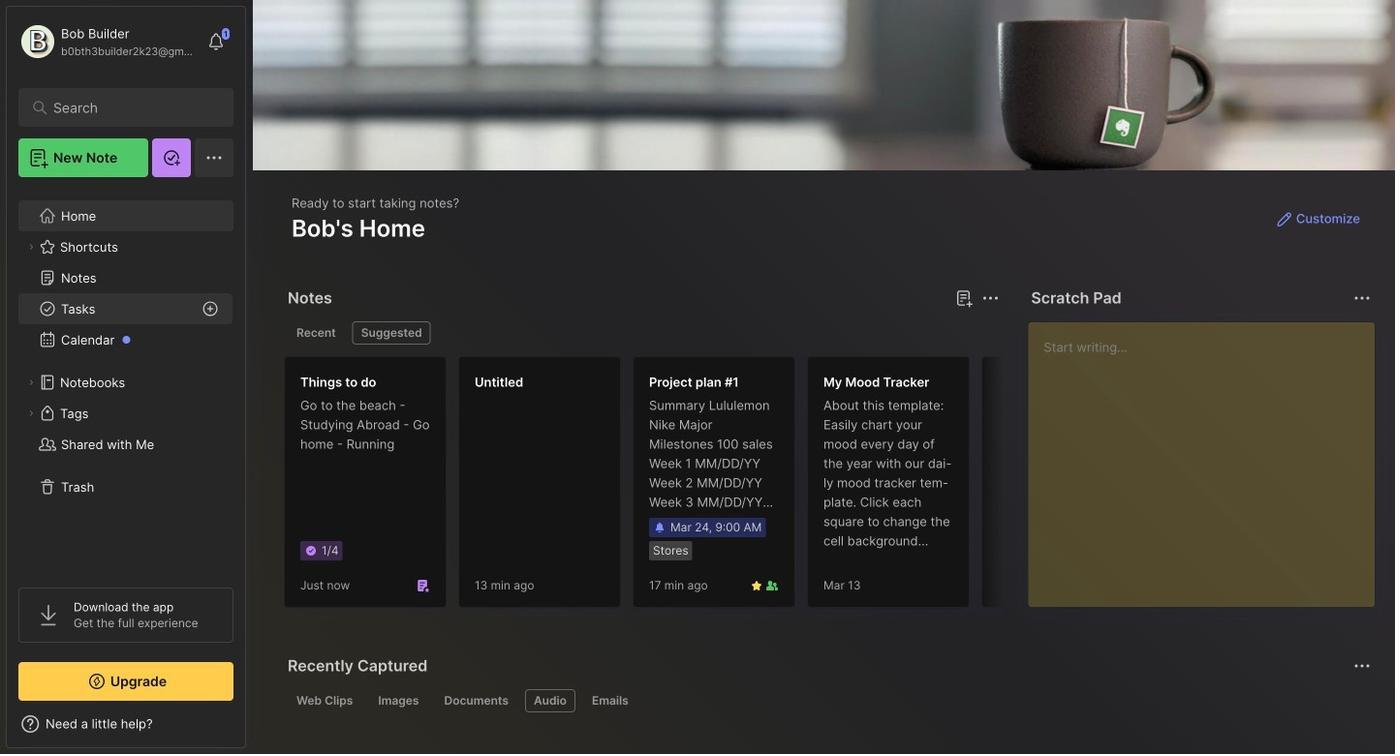 Task type: describe. For each thing, give the bounding box(es) containing it.
Search text field
[[53, 99, 208, 117]]

WHAT'S NEW field
[[7, 709, 245, 740]]

expand tags image
[[25, 408, 37, 420]]

tree inside main element
[[7, 189, 245, 571]]

Start writing… text field
[[1044, 323, 1374, 592]]

more actions image for 2nd 'more actions' field from the left
[[1351, 287, 1374, 310]]

2 more actions field from the left
[[1349, 285, 1376, 312]]

1 tab list from the top
[[288, 322, 996, 345]]

Account field
[[18, 22, 198, 61]]

main element
[[0, 0, 252, 755]]

expand notebooks image
[[25, 377, 37, 389]]

none search field inside main element
[[53, 96, 208, 119]]



Task type: locate. For each thing, give the bounding box(es) containing it.
row group
[[284, 357, 1156, 620]]

more actions image
[[979, 287, 1002, 310], [1351, 287, 1374, 310]]

tab
[[288, 322, 345, 345], [352, 322, 431, 345], [288, 690, 362, 713], [370, 690, 428, 713], [436, 690, 517, 713], [525, 690, 576, 713], [583, 690, 637, 713]]

1 more actions field from the left
[[977, 285, 1004, 312]]

0 horizontal spatial more actions image
[[979, 287, 1002, 310]]

more actions image for first 'more actions' field
[[979, 287, 1002, 310]]

tab list
[[288, 322, 996, 345], [288, 690, 1368, 713]]

click to collapse image
[[245, 719, 259, 742]]

1 horizontal spatial more actions field
[[1349, 285, 1376, 312]]

0 horizontal spatial more actions field
[[977, 285, 1004, 312]]

2 more actions image from the left
[[1351, 287, 1374, 310]]

1 horizontal spatial more actions image
[[1351, 287, 1374, 310]]

0 vertical spatial tab list
[[288, 322, 996, 345]]

1 vertical spatial tab list
[[288, 690, 1368, 713]]

1 more actions image from the left
[[979, 287, 1002, 310]]

2 tab list from the top
[[288, 690, 1368, 713]]

tree
[[7, 189, 245, 571]]

None search field
[[53, 96, 208, 119]]

More actions field
[[977, 285, 1004, 312], [1349, 285, 1376, 312]]



Task type: vqa. For each thing, say whether or not it's contained in the screenshot.
status
no



